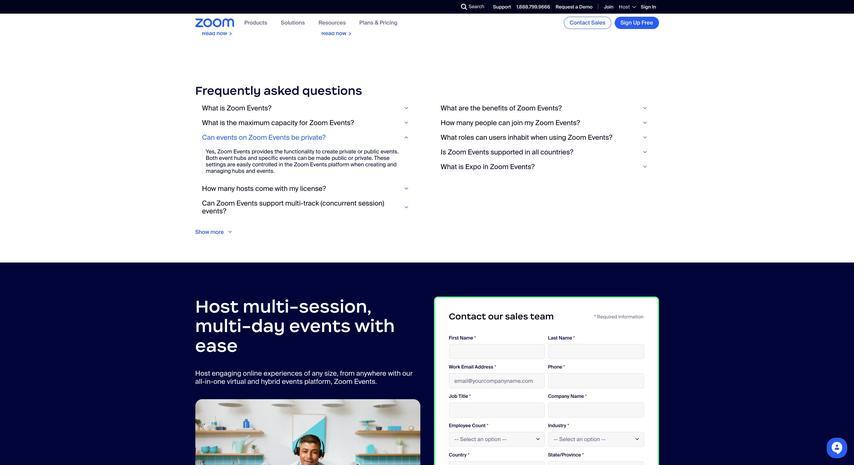 Task type: locate. For each thing, give the bounding box(es) containing it.
zoom down help
[[243, 20, 258, 27]]

in left 'all'
[[525, 148, 531, 157]]

name right last
[[559, 335, 572, 341]]

0 vertical spatial hubs
[[234, 155, 247, 162]]

when inside yes, zoom events provides the functionality to create private or public events. both event hubs and specific events can be made public or private. these settings are easily controlled in the zoom events platform when creating and managing hubs and events.
[[351, 161, 364, 168]]

0 vertical spatial virtual
[[268, 13, 283, 21]]

last name *
[[548, 335, 575, 341]]

support
[[493, 4, 511, 10]]

a left demo
[[576, 4, 578, 10]]

hubs
[[234, 155, 247, 162], [232, 168, 245, 175]]

many
[[457, 118, 474, 127], [218, 184, 235, 193]]

0 horizontal spatial events.
[[259, 20, 277, 27]]

what is expo in zoom events?
[[441, 162, 535, 171]]

1 horizontal spatial you
[[361, 0, 370, 8]]

host
[[619, 4, 630, 10], [195, 295, 239, 317], [195, 369, 210, 378]]

how up 'is'
[[441, 118, 455, 127]]

my for zoom
[[525, 118, 534, 127]]

is zoom events supported in all countries?
[[441, 148, 574, 157]]

is for the
[[220, 118, 225, 127]]

sign
[[641, 4, 651, 10], [621, 19, 632, 26]]

with inside host engaging online experiences of any size, from anywhere with our all-in-one virtual and hybrid events platform, zoom events.
[[388, 369, 401, 378]]

1 horizontal spatial hybrid
[[332, 13, 348, 21]]

what is zoom events?
[[202, 104, 271, 113]]

0 vertical spatial of
[[510, 104, 516, 113]]

0 horizontal spatial how
[[202, 184, 216, 193]]

0 horizontal spatial my
[[289, 184, 299, 193]]

0 vertical spatial how
[[441, 118, 455, 127]]

can left join
[[499, 118, 510, 127]]

public up creating
[[364, 148, 379, 155]]

zoom
[[243, 20, 258, 27], [227, 104, 245, 113], [517, 104, 536, 113], [309, 118, 328, 127], [536, 118, 554, 127], [249, 133, 267, 142], [568, 133, 587, 142], [448, 148, 466, 157], [217, 148, 232, 155], [294, 161, 309, 168], [490, 162, 509, 171], [216, 199, 235, 208], [334, 377, 353, 386]]

1 horizontal spatial online
[[391, 7, 406, 14]]

sign left the up
[[621, 19, 632, 26]]

zoom right 'is'
[[448, 148, 466, 157]]

name
[[460, 335, 473, 341], [559, 335, 572, 341], [571, 393, 584, 399]]

1 vertical spatial many
[[218, 184, 235, 193]]

now down experience
[[217, 30, 227, 37]]

zoom inside host engaging online experiences of any size, from anywhere with our all-in-one virtual and hybrid events platform, zoom events.
[[334, 377, 353, 386]]

2 horizontal spatial can
[[499, 118, 510, 127]]

zoom up more
[[216, 199, 235, 208]]

how for how many people can join my zoom events?
[[441, 118, 455, 127]]

host multi-session, multi-day events with ease
[[195, 295, 395, 357]]

2 can from the top
[[202, 199, 215, 208]]

2 horizontal spatial now
[[575, 13, 585, 21]]

1 vertical spatial events.
[[381, 148, 399, 155]]

1 vertical spatial be
[[308, 155, 315, 162]]

the down functionality
[[285, 161, 293, 168]]

you right help
[[268, 7, 277, 14]]

now inside learn best practices and recommendations to help you host and manage a successful virtual experience with zoom events. read now
[[217, 30, 227, 37]]

* right address
[[495, 364, 496, 370]]

1 vertical spatial a
[[235, 13, 238, 21]]

with
[[232, 20, 242, 27], [275, 184, 288, 193], [355, 315, 395, 337], [388, 369, 401, 378]]

online inside find everything you need to know about planning and hosting online and hybrid campus events.
[[391, 7, 406, 14]]

show
[[195, 228, 209, 236]]

search image
[[461, 4, 467, 10]]

is for zoom
[[220, 104, 225, 113]]

1 horizontal spatial sign
[[641, 4, 651, 10]]

be inside yes, zoom events provides the functionality to create private or public events. both event hubs and specific events can be made public or private. these settings are easily controlled in the zoom events platform when creating and managing hubs and events.
[[308, 155, 315, 162]]

the
[[471, 104, 481, 113], [227, 118, 237, 127], [275, 148, 283, 155], [285, 161, 293, 168]]

0 vertical spatial events.
[[259, 20, 277, 27]]

1 horizontal spatial be
[[308, 155, 315, 162]]

0 horizontal spatial contact
[[449, 311, 486, 322]]

host inside host multi-session, multi-day events with ease
[[195, 295, 239, 317]]

0 vertical spatial my
[[525, 118, 534, 127]]

0 vertical spatial a
[[576, 4, 578, 10]]

public right made
[[332, 155, 347, 162]]

0 vertical spatial hybrid
[[332, 13, 348, 21]]

many up roles
[[457, 118, 474, 127]]

1 vertical spatial sign
[[621, 19, 632, 26]]

read now down the resources dropdown button
[[321, 30, 346, 37]]

how
[[441, 118, 455, 127], [202, 184, 216, 193]]

free
[[642, 19, 653, 26]]

0 horizontal spatial of
[[304, 369, 310, 378]]

read now down request a demo link
[[560, 13, 585, 21]]

is
[[220, 104, 225, 113], [220, 118, 225, 127], [459, 162, 464, 171]]

everything
[[334, 0, 360, 8]]

now
[[575, 13, 585, 21], [217, 30, 227, 37], [336, 30, 346, 37]]

2 vertical spatial is
[[459, 162, 464, 171]]

what is expo in zoom events? button
[[441, 162, 652, 171]]

is down what is zoom events?
[[220, 118, 225, 127]]

0 horizontal spatial you
[[268, 7, 277, 14]]

in
[[525, 148, 531, 157], [279, 161, 283, 168], [483, 162, 489, 171]]

of
[[510, 104, 516, 113], [304, 369, 310, 378]]

contact up first name *
[[449, 311, 486, 322]]

1 vertical spatial can
[[476, 133, 487, 142]]

track
[[304, 199, 319, 208]]

1 vertical spatial is
[[220, 118, 225, 127]]

or left private.
[[348, 155, 354, 162]]

are
[[459, 104, 469, 113], [227, 161, 235, 168]]

* right the industry
[[568, 423, 569, 429]]

a
[[576, 4, 578, 10], [235, 13, 238, 21]]

search
[[469, 3, 484, 10]]

industry *
[[548, 423, 569, 429]]

email@yourcompanyname.com text field
[[449, 374, 545, 389]]

1 horizontal spatial now
[[336, 30, 346, 37]]

zoom down functionality
[[294, 161, 309, 168]]

0 horizontal spatial many
[[218, 184, 235, 193]]

1 horizontal spatial virtual
[[268, 13, 283, 21]]

up
[[633, 19, 641, 26]]

of inside host engaging online experiences of any size, from anywhere with our all-in-one virtual and hybrid events platform, zoom events.
[[304, 369, 310, 378]]

support link
[[493, 4, 511, 10]]

zoom right using
[[568, 133, 587, 142]]

1 horizontal spatial many
[[457, 118, 474, 127]]

2 horizontal spatial read
[[560, 13, 574, 21]]

specific
[[259, 155, 278, 162]]

1 vertical spatial can
[[202, 199, 215, 208]]

1 vertical spatial are
[[227, 161, 235, 168]]

1 vertical spatial virtual
[[227, 377, 246, 386]]

0 horizontal spatial can
[[298, 155, 307, 162]]

of left any on the left
[[304, 369, 310, 378]]

can up yes,
[[202, 133, 215, 142]]

host inside host engaging online experiences of any size, from anywhere with our all-in-one virtual and hybrid events platform, zoom events.
[[195, 369, 210, 378]]

platform,
[[304, 377, 333, 386]]

0 horizontal spatial or
[[348, 155, 354, 162]]

zoom up "what roles can users inhabit when using zoom events?" dropdown button
[[536, 118, 554, 127]]

None search field
[[436, 1, 463, 12]]

hubs down event
[[232, 168, 245, 175]]

asked
[[264, 83, 300, 98]]

0 horizontal spatial are
[[227, 161, 235, 168]]

0 horizontal spatial read now
[[321, 30, 346, 37]]

contact for contact sales
[[570, 19, 590, 26]]

is left expo
[[459, 162, 464, 171]]

0 vertical spatial events.
[[371, 13, 389, 21]]

None text field
[[449, 344, 545, 359], [449, 403, 545, 418], [449, 344, 545, 359], [449, 403, 545, 418]]

0 horizontal spatial when
[[351, 161, 364, 168]]

capacity
[[271, 118, 298, 127]]

private
[[339, 148, 356, 155]]

1 vertical spatial online
[[243, 369, 262, 378]]

0 horizontal spatial a
[[235, 13, 238, 21]]

0 vertical spatial can
[[499, 118, 510, 127]]

1 vertical spatial events.
[[354, 377, 377, 386]]

work email address *
[[449, 364, 496, 370]]

products button
[[244, 19, 267, 26]]

events up "easily"
[[233, 148, 250, 155]]

when down private
[[351, 161, 364, 168]]

what for what is expo in zoom events?
[[441, 162, 457, 171]]

users
[[489, 133, 506, 142]]

in right specific
[[279, 161, 283, 168]]

read now
[[560, 13, 585, 21], [321, 30, 346, 37]]

zoom logo image
[[195, 18, 234, 27]]

sign left in
[[641, 4, 651, 10]]

contact inside contact sales link
[[570, 19, 590, 26]]

practices
[[230, 0, 254, 8]]

0 vertical spatial online
[[391, 7, 406, 14]]

and
[[255, 0, 264, 8], [360, 7, 370, 14], [202, 13, 212, 21], [321, 13, 331, 21], [248, 155, 257, 162], [387, 161, 397, 168], [246, 168, 255, 175], [248, 377, 259, 386]]

and left specific
[[248, 155, 257, 162]]

maximum
[[239, 118, 270, 127]]

* right last
[[574, 335, 575, 341]]

can inside can zoom events support multi-track (concurrent session) events?
[[202, 199, 215, 208]]

can right roles
[[476, 133, 487, 142]]

0 vertical spatial is
[[220, 104, 225, 113]]

in right expo
[[483, 162, 489, 171]]

what is the maximum capacity for zoom events?
[[202, 118, 354, 127]]

events down hosts
[[237, 199, 258, 208]]

hybrid inside find everything you need to know about planning and hosting online and hybrid campus events.
[[332, 13, 348, 21]]

easily
[[237, 161, 251, 168]]

0 horizontal spatial read
[[202, 30, 215, 37]]

1 horizontal spatial read now
[[560, 13, 585, 21]]

0 horizontal spatial be
[[291, 133, 300, 142]]

manage
[[213, 13, 233, 21]]

or right private
[[358, 148, 363, 155]]

events
[[269, 133, 290, 142], [468, 148, 489, 157], [233, 148, 250, 155], [310, 161, 327, 168], [237, 199, 258, 208]]

1 horizontal spatial my
[[525, 118, 534, 127]]

read down request
[[560, 13, 574, 21]]

*
[[595, 314, 596, 320], [475, 335, 476, 341], [574, 335, 575, 341], [495, 364, 496, 370], [564, 364, 565, 370], [469, 393, 471, 399], [585, 393, 587, 399], [487, 423, 489, 429], [568, 423, 569, 429], [468, 452, 470, 458], [582, 452, 584, 458]]

1 vertical spatial how
[[202, 184, 216, 193]]

events?
[[202, 207, 226, 215]]

1 vertical spatial our
[[403, 369, 413, 378]]

now down request a demo
[[575, 13, 585, 21]]

None text field
[[548, 344, 644, 359], [548, 374, 644, 389], [548, 403, 644, 418], [548, 344, 644, 359], [548, 374, 644, 389], [548, 403, 644, 418]]

0 vertical spatial can
[[202, 133, 215, 142]]

with inside host multi-session, multi-day events with ease
[[355, 315, 395, 337]]

many left hosts
[[218, 184, 235, 193]]

managing
[[206, 168, 231, 175]]

learn best practices and recommendations to help you host and manage a successful virtual experience with zoom events. read now
[[202, 0, 289, 37]]

required
[[597, 314, 617, 320]]

contact our sales team element
[[434, 297, 659, 465]]

what roles can users inhabit when using zoom events? button
[[441, 133, 652, 142]]

when up 'all'
[[531, 133, 548, 142]]

1 vertical spatial when
[[351, 161, 364, 168]]

1 vertical spatial of
[[304, 369, 310, 378]]

read inside learn best practices and recommendations to help you host and manage a successful virtual experience with zoom events. read now
[[202, 30, 215, 37]]

0 vertical spatial sign
[[641, 4, 651, 10]]

1 vertical spatial host
[[195, 295, 239, 317]]

0 horizontal spatial our
[[403, 369, 413, 378]]

0 horizontal spatial to
[[250, 7, 255, 14]]

of inside frequently asked questions element
[[510, 104, 516, 113]]

controlled
[[252, 161, 278, 168]]

events inside yes, zoom events provides the functionality to create private or public events. both event hubs and specific events can be made public or private. these settings are easily controlled in the zoom events platform when creating and managing hubs and events.
[[280, 155, 296, 162]]

sign up free link
[[615, 17, 659, 29]]

0 horizontal spatial now
[[217, 30, 227, 37]]

1 vertical spatial my
[[289, 184, 299, 193]]

you inside find everything you need to know about planning and hosting online and hybrid campus events.
[[361, 0, 370, 8]]

* right first
[[475, 335, 476, 341]]

to left help
[[250, 7, 255, 14]]

hybrid
[[332, 13, 348, 21], [261, 377, 280, 386]]

virtual inside host engaging online experiences of any size, from anywhere with our all-in-one virtual and hybrid events platform, zoom events.
[[227, 377, 246, 386]]

online inside host engaging online experiences of any size, from anywhere with our all-in-one virtual and hybrid events platform, zoom events.
[[243, 369, 262, 378]]

state/province *
[[548, 452, 584, 458]]

my right join
[[525, 118, 534, 127]]

engaging
[[212, 369, 241, 378]]

successful
[[239, 13, 266, 21]]

online right engaging
[[243, 369, 262, 378]]

0 vertical spatial our
[[488, 311, 503, 322]]

of up 'how many people can join my zoom events?'
[[510, 104, 516, 113]]

1 horizontal spatial contact
[[570, 19, 590, 26]]

can for can zoom events support multi-track (concurrent session) events?
[[202, 199, 215, 208]]

0 vertical spatial contact
[[570, 19, 590, 26]]

0 vertical spatial many
[[457, 118, 474, 127]]

how down "managing"
[[202, 184, 216, 193]]

to right need
[[385, 0, 390, 8]]

and down find
[[321, 13, 331, 21]]

what for what roles can users inhabit when using zoom events?
[[441, 133, 457, 142]]

can left made
[[298, 155, 307, 162]]

0 horizontal spatial hybrid
[[261, 377, 280, 386]]

1 horizontal spatial to
[[316, 148, 321, 155]]

my
[[525, 118, 534, 127], [289, 184, 299, 193]]

a right the manage
[[235, 13, 238, 21]]

events up expo
[[468, 148, 489, 157]]

0 horizontal spatial virtual
[[227, 377, 246, 386]]

private.
[[355, 155, 373, 162]]

0 horizontal spatial sign
[[621, 19, 632, 26]]

name for first
[[460, 335, 473, 341]]

contact inside contact our sales team element
[[449, 311, 486, 322]]

1 horizontal spatial events.
[[354, 377, 377, 386]]

country *
[[449, 452, 470, 458]]

are up roles
[[459, 104, 469, 113]]

zoom inside learn best practices and recommendations to help you host and manage a successful virtual experience with zoom events. read now
[[243, 20, 258, 27]]

what
[[202, 104, 218, 113], [441, 104, 457, 113], [202, 118, 218, 127], [441, 133, 457, 142], [441, 162, 457, 171]]

hubs right event
[[234, 155, 247, 162]]

0 vertical spatial host
[[619, 4, 630, 10]]

of for experiences
[[304, 369, 310, 378]]

is down frequently
[[220, 104, 225, 113]]

is zoom events supported in all countries? button
[[441, 148, 652, 157]]

and right engaging
[[248, 377, 259, 386]]

1 can from the top
[[202, 133, 215, 142]]

1 vertical spatial contact
[[449, 311, 486, 322]]

products
[[244, 19, 267, 26]]

my up can zoom events support multi-track (concurrent session) events?
[[289, 184, 299, 193]]

yes,
[[206, 148, 216, 155]]

read down the resources dropdown button
[[321, 30, 335, 37]]

search image
[[461, 4, 467, 10]]

these
[[374, 155, 390, 162]]

1 horizontal spatial of
[[510, 104, 516, 113]]

2 vertical spatial host
[[195, 369, 210, 378]]

contact our sales team
[[449, 311, 554, 322]]

events inside host multi-session, multi-day events with ease
[[289, 315, 351, 337]]

can up show more
[[202, 199, 215, 208]]

to left "create" at the top
[[316, 148, 321, 155]]

title
[[459, 393, 468, 399]]

sign for sign up free
[[621, 19, 632, 26]]

events.
[[259, 20, 277, 27], [354, 377, 377, 386]]

are left "easily"
[[227, 161, 235, 168]]

state/province
[[548, 452, 581, 458]]

name right first
[[460, 335, 473, 341]]

0 vertical spatial read now
[[560, 13, 585, 21]]

name right company
[[571, 393, 584, 399]]

0 vertical spatial are
[[459, 104, 469, 113]]

you left need
[[361, 0, 370, 8]]

now down the resources dropdown button
[[336, 30, 346, 37]]

any
[[312, 369, 323, 378]]

campus
[[349, 13, 369, 21]]

virtual right one
[[227, 377, 246, 386]]

be left made
[[308, 155, 315, 162]]

1 horizontal spatial how
[[441, 118, 455, 127]]

events inside can zoom events support multi-track (concurrent session) events?
[[237, 199, 258, 208]]

to inside learn best practices and recommendations to help you host and manage a successful virtual experience with zoom events. read now
[[250, 7, 255, 14]]

0 vertical spatial when
[[531, 133, 548, 142]]

online up pricing
[[391, 7, 406, 14]]

be up functionality
[[291, 133, 300, 142]]

2 horizontal spatial to
[[385, 0, 390, 8]]

0 horizontal spatial in
[[279, 161, 283, 168]]

inhabit
[[508, 133, 529, 142]]

read down zoom logo
[[202, 30, 215, 37]]

zoom up join
[[517, 104, 536, 113]]

on
[[239, 133, 247, 142]]

sign for sign in
[[641, 4, 651, 10]]

can events on zoom events be private?
[[202, 133, 326, 142]]

1 vertical spatial hybrid
[[261, 377, 280, 386]]

first name *
[[449, 335, 476, 341]]

host for host engaging online experiences of any size, from anywhere with our all-in-one virtual and hybrid events platform, zoom events.
[[195, 369, 210, 378]]

contact down request a demo
[[570, 19, 590, 26]]

virtual right help
[[268, 13, 283, 21]]

supported
[[491, 148, 523, 157]]

yes, zoom events provides the functionality to create private or public events. both event hubs and specific events can be made public or private. these settings are easily controlled in the zoom events platform when creating and managing hubs and events.
[[206, 148, 399, 175]]

zoom right platform, at the left of the page
[[334, 377, 353, 386]]

sign up free
[[621, 19, 653, 26]]

can
[[499, 118, 510, 127], [476, 133, 487, 142], [298, 155, 307, 162]]

you inside learn best practices and recommendations to help you host and manage a successful virtual experience with zoom events. read now
[[268, 7, 277, 14]]

0 vertical spatial be
[[291, 133, 300, 142]]

0 horizontal spatial online
[[243, 369, 262, 378]]



Task type: describe. For each thing, give the bounding box(es) containing it.
and up 'successful'
[[255, 0, 264, 8]]

session,
[[299, 295, 372, 317]]

to inside yes, zoom events provides the functionality to create private or public events. both event hubs and specific events can be made public or private. these settings are easily controlled in the zoom events platform when creating and managing hubs and events.
[[316, 148, 321, 155]]

the right provides
[[275, 148, 283, 155]]

name for company
[[571, 393, 584, 399]]

roles
[[459, 133, 474, 142]]

demo
[[579, 4, 593, 10]]

events down "create" at the top
[[310, 161, 327, 168]]

with inside learn best practices and recommendations to help you host and manage a successful virtual experience with zoom events. read now
[[232, 20, 242, 27]]

in
[[652, 4, 656, 10]]

how many people can join my zoom events? button
[[441, 118, 652, 127]]

how many people can join my zoom events?
[[441, 118, 580, 127]]

more
[[211, 228, 224, 236]]

show more
[[195, 228, 224, 236]]

1 vertical spatial read now
[[321, 30, 346, 37]]

support
[[259, 199, 284, 208]]

host for the host dropdown button
[[619, 4, 630, 10]]

ease
[[195, 335, 238, 357]]

last
[[548, 335, 558, 341]]

frequently asked questions element
[[195, 83, 659, 236]]

find
[[321, 0, 332, 8]]

request a demo link
[[556, 4, 593, 10]]

can zoom events support multi-track (concurrent session) events?
[[202, 199, 384, 215]]

host button
[[619, 4, 636, 10]]

employee
[[449, 423, 471, 429]]

a inside learn best practices and recommendations to help you host and manage a successful virtual experience with zoom events. read now
[[235, 13, 238, 21]]

zoom right yes,
[[217, 148, 232, 155]]

are inside yes, zoom events provides the functionality to create private or public events. both event hubs and specific events can be made public or private. these settings are easily controlled in the zoom events platform when creating and managing hubs and events.
[[227, 161, 235, 168]]

what is zoom events? button
[[202, 104, 414, 113]]

zoom inside can zoom events support multi-track (concurrent session) events?
[[216, 199, 235, 208]]

many for hosts
[[218, 184, 235, 193]]

events down what is the maximum capacity for zoom events?
[[269, 133, 290, 142]]

host
[[278, 7, 289, 14]]

1 horizontal spatial read
[[321, 30, 335, 37]]

zoom right on
[[249, 133, 267, 142]]

* right company
[[585, 393, 587, 399]]

job
[[449, 393, 458, 399]]

1 horizontal spatial or
[[358, 148, 363, 155]]

can zoom events support multi-track (concurrent session) events? button
[[202, 199, 414, 215]]

1 vertical spatial hubs
[[232, 168, 245, 175]]

what roles can users inhabit when using zoom events?
[[441, 133, 613, 142]]

experience
[[202, 20, 230, 27]]

solutions button
[[281, 19, 305, 26]]

can for can events on zoom events be private?
[[202, 133, 215, 142]]

count
[[472, 423, 486, 429]]

what is the maximum capacity for zoom events? button
[[202, 118, 414, 127]]

is for expo
[[459, 162, 464, 171]]

what are the benefits of zoom events?
[[441, 104, 562, 113]]

find everything you need to know about planning and hosting online and hybrid campus events.
[[321, 0, 406, 21]]

help
[[256, 7, 267, 14]]

many for people
[[457, 118, 474, 127]]

join link
[[604, 4, 614, 10]]

events. inside host engaging online experiences of any size, from anywhere with our all-in-one virtual and hybrid events platform, zoom events.
[[354, 377, 377, 386]]

1 horizontal spatial are
[[459, 104, 469, 113]]

resources
[[319, 19, 346, 26]]

both
[[206, 155, 218, 162]]

plans & pricing link
[[360, 19, 398, 26]]

events inside host engaging online experiences of any size, from anywhere with our all-in-one virtual and hybrid events platform, zoom events.
[[282, 377, 303, 386]]

and right creating
[[387, 161, 397, 168]]

contact sales link
[[564, 17, 611, 29]]

2 horizontal spatial in
[[525, 148, 531, 157]]

what for what is the maximum capacity for zoom events?
[[202, 118, 218, 127]]

1 horizontal spatial our
[[488, 311, 503, 322]]

contact for contact our sales team
[[449, 311, 486, 322]]

with inside frequently asked questions element
[[275, 184, 288, 193]]

and up the plans
[[360, 7, 370, 14]]

multi- inside can zoom events support multi-track (concurrent session) events?
[[285, 199, 304, 208]]

create
[[322, 148, 338, 155]]

sales
[[592, 19, 606, 26]]

event
[[219, 155, 233, 162]]

* right 'phone'
[[564, 364, 565, 370]]

* right country
[[468, 452, 470, 458]]

virtual inside learn best practices and recommendations to help you host and manage a successful virtual experience with zoom events. read now
[[268, 13, 283, 21]]

* left required
[[595, 314, 596, 320]]

zoom down supported
[[490, 162, 509, 171]]

1 horizontal spatial can
[[476, 133, 487, 142]]

hybrid inside host engaging online experiences of any size, from anywhere with our all-in-one virtual and hybrid events platform, zoom events.
[[261, 377, 280, 386]]

plans & pricing
[[360, 19, 398, 26]]

what are the benefits of zoom events? button
[[441, 104, 652, 113]]

creating
[[365, 161, 386, 168]]

is
[[441, 148, 446, 157]]

plans
[[360, 19, 374, 26]]

zoom right for
[[309, 118, 328, 127]]

events. inside find everything you need to know about planning and hosting online and hybrid campus events.
[[371, 13, 389, 21]]

1 horizontal spatial a
[[576, 4, 578, 10]]

one
[[214, 377, 225, 386]]

* right state/province
[[582, 452, 584, 458]]

address
[[475, 364, 494, 370]]

&
[[375, 19, 379, 26]]

* right title
[[469, 393, 471, 399]]

the up people
[[471, 104, 481, 113]]

how many hosts come with my license?
[[202, 184, 326, 193]]

expo
[[466, 162, 481, 171]]

and down learn at the top left
[[202, 13, 212, 21]]

zoom down frequently
[[227, 104, 245, 113]]

join
[[604, 4, 614, 10]]

private?
[[301, 133, 326, 142]]

1 horizontal spatial public
[[364, 148, 379, 155]]

host for host multi-session, multi-day events with ease
[[195, 295, 239, 317]]

day
[[251, 315, 285, 337]]

can inside yes, zoom events provides the functionality to create private or public events. both event hubs and specific events can be made public or private. these settings are easily controlled in the zoom events platform when creating and managing hubs and events.
[[298, 155, 307, 162]]

name for last
[[559, 335, 572, 341]]

our inside host engaging online experiences of any size, from anywhere with our all-in-one virtual and hybrid events platform, zoom events.
[[403, 369, 413, 378]]

request a demo
[[556, 4, 593, 10]]

of for benefits
[[510, 104, 516, 113]]

and up hosts
[[246, 168, 255, 175]]

need
[[371, 0, 384, 8]]

information
[[619, 314, 644, 320]]

events for can zoom events support multi-track (concurrent session) events?
[[237, 199, 258, 208]]

join
[[512, 118, 523, 127]]

solutions
[[281, 19, 305, 26]]

events. inside learn best practices and recommendations to help you host and manage a successful virtual experience with zoom events. read now
[[259, 20, 277, 27]]

what for what is zoom events?
[[202, 104, 218, 113]]

how for how many hosts come with my license?
[[202, 184, 216, 193]]

settings
[[206, 161, 226, 168]]

phone *
[[548, 364, 565, 370]]

* right count
[[487, 423, 489, 429]]

team
[[530, 311, 554, 322]]

in inside yes, zoom events provides the functionality to create private or public events. both event hubs and specific events can be made public or private. these settings are easily controlled in the zoom events platform when creating and managing hubs and events.
[[279, 161, 283, 168]]

events for is zoom events supported in all countries?
[[468, 148, 489, 157]]

job title *
[[449, 393, 471, 399]]

to inside find everything you need to know about planning and hosting online and hybrid campus events.
[[385, 0, 390, 8]]

host engaging online experiences of any size, from anywhere with our all-in-one virtual and hybrid events platform, zoom events.
[[195, 369, 413, 386]]

hosts
[[236, 184, 254, 193]]

in-
[[205, 377, 214, 386]]

and inside host engaging online experiences of any size, from anywhere with our all-in-one virtual and hybrid events platform, zoom events.
[[248, 377, 259, 386]]

1.888.799.9666 link
[[517, 4, 550, 10]]

resources button
[[319, 19, 346, 26]]

events for yes, zoom events provides the functionality to create private or public events. both event hubs and specific events can be made public or private. these settings are easily controlled in the zoom events platform when creating and managing hubs and events.
[[233, 148, 250, 155]]

anywhere
[[356, 369, 387, 378]]

made
[[316, 155, 330, 162]]

0 horizontal spatial public
[[332, 155, 347, 162]]

what for what are the benefits of zoom events?
[[441, 104, 457, 113]]

the down what is zoom events?
[[227, 118, 237, 127]]

1 horizontal spatial in
[[483, 162, 489, 171]]

email
[[461, 364, 474, 370]]

my for license?
[[289, 184, 299, 193]]

show more button
[[195, 228, 237, 236]]

employee count *
[[449, 423, 489, 429]]

country
[[449, 452, 467, 458]]

1 horizontal spatial when
[[531, 133, 548, 142]]

sign in
[[641, 4, 656, 10]]

request
[[556, 4, 575, 10]]

platform
[[328, 161, 349, 168]]

2 vertical spatial events.
[[257, 168, 275, 175]]

phone
[[548, 364, 563, 370]]



Task type: vqa. For each thing, say whether or not it's contained in the screenshot.
events. inside the the 'find everything you need to know about planning and hosting online and hybrid campus events.'
yes



